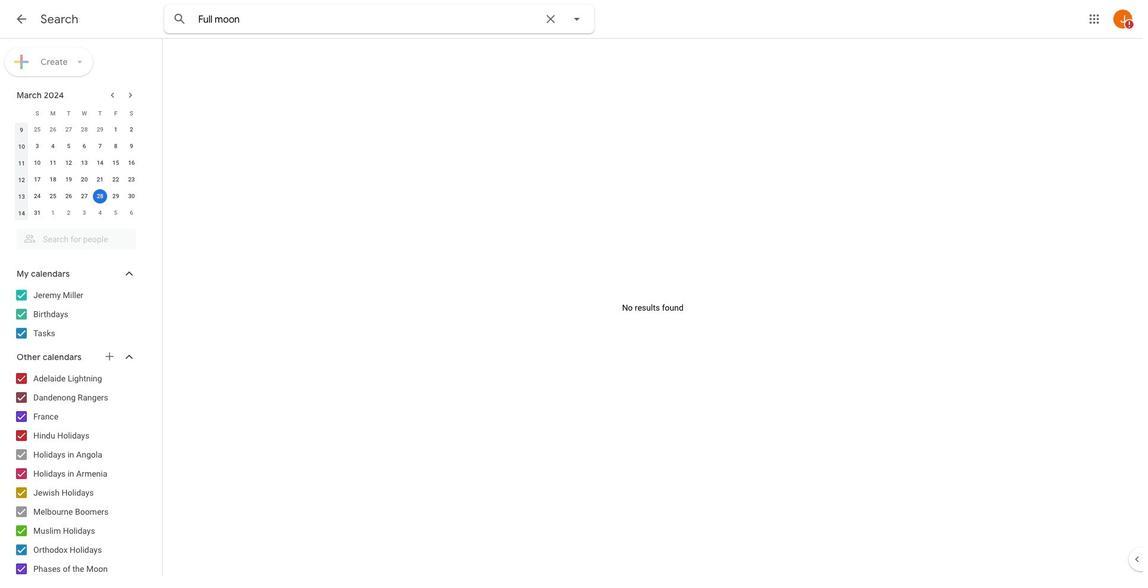 Task type: describe. For each thing, give the bounding box(es) containing it.
april 3 element
[[77, 206, 91, 220]]

6 element
[[77, 139, 91, 154]]

31 element
[[30, 206, 44, 220]]

april 6 element
[[124, 206, 139, 220]]

3 element
[[30, 139, 44, 154]]

row group inside march 2024 grid
[[14, 121, 139, 221]]

february 27 element
[[62, 123, 76, 137]]

column header inside march 2024 grid
[[14, 105, 29, 121]]

28, today element
[[93, 189, 107, 204]]

add other calendars image
[[104, 351, 115, 363]]

april 5 element
[[109, 206, 123, 220]]

13 element
[[77, 156, 91, 170]]

23 element
[[124, 173, 139, 187]]

26 element
[[62, 189, 76, 204]]

2 row from the top
[[14, 121, 139, 138]]

february 25 element
[[30, 123, 44, 137]]

5 row from the top
[[14, 171, 139, 188]]

14 element
[[93, 156, 107, 170]]

18 element
[[46, 173, 60, 187]]

2 element
[[124, 123, 139, 137]]

search options image
[[565, 7, 589, 31]]

march 2024 grid
[[11, 105, 139, 221]]

february 26 element
[[46, 123, 60, 137]]

other calendars list
[[2, 369, 148, 576]]

april 1 element
[[46, 206, 60, 220]]

3 row from the top
[[14, 138, 139, 155]]

15 element
[[109, 156, 123, 170]]

cell inside row group
[[92, 188, 108, 205]]

24 element
[[30, 189, 44, 204]]



Task type: vqa. For each thing, say whether or not it's contained in the screenshot.
'Monday' checkbox on the left top of the page
no



Task type: locate. For each thing, give the bounding box(es) containing it.
april 2 element
[[62, 206, 76, 220]]

row up 13 'element' on the left top of the page
[[14, 138, 139, 155]]

Search for people text field
[[24, 229, 129, 250]]

17 element
[[30, 173, 44, 187]]

16 element
[[124, 156, 139, 170]]

None search field
[[164, 5, 594, 33]]

8 element
[[109, 139, 123, 154]]

search image
[[168, 7, 192, 31]]

19 element
[[62, 173, 76, 187]]

row up february 28 element
[[14, 105, 139, 121]]

Search text field
[[198, 14, 536, 26]]

clear search image
[[539, 7, 563, 31]]

27 element
[[77, 189, 91, 204]]

row down 5 element
[[14, 155, 139, 171]]

4 element
[[46, 139, 60, 154]]

5 element
[[62, 139, 76, 154]]

row up 5 element
[[14, 121, 139, 138]]

february 28 element
[[77, 123, 91, 137]]

7 element
[[93, 139, 107, 154]]

21 element
[[93, 173, 107, 187]]

29 element
[[109, 189, 123, 204]]

1 element
[[109, 123, 123, 137]]

20 element
[[77, 173, 91, 187]]

25 element
[[46, 189, 60, 204]]

april 4 element
[[93, 206, 107, 220]]

9 element
[[124, 139, 139, 154]]

4 row from the top
[[14, 155, 139, 171]]

1 row from the top
[[14, 105, 139, 121]]

row down 26 element
[[14, 205, 139, 221]]

22 element
[[109, 173, 123, 187]]

6 row from the top
[[14, 188, 139, 205]]

row group
[[14, 121, 139, 221]]

7 row from the top
[[14, 205, 139, 221]]

column header
[[14, 105, 29, 121]]

go back image
[[14, 12, 29, 26]]

cell
[[92, 188, 108, 205]]

row
[[14, 105, 139, 121], [14, 121, 139, 138], [14, 138, 139, 155], [14, 155, 139, 171], [14, 171, 139, 188], [14, 188, 139, 205], [14, 205, 139, 221]]

row up april 3 element
[[14, 188, 139, 205]]

my calendars list
[[2, 286, 148, 343]]

row down 12 element
[[14, 171, 139, 188]]

10 element
[[30, 156, 44, 170]]

february 29 element
[[93, 123, 107, 137]]

heading
[[40, 12, 78, 27]]

30 element
[[124, 189, 139, 204]]

None search field
[[0, 224, 148, 250]]

11 element
[[46, 156, 60, 170]]

12 element
[[62, 156, 76, 170]]



